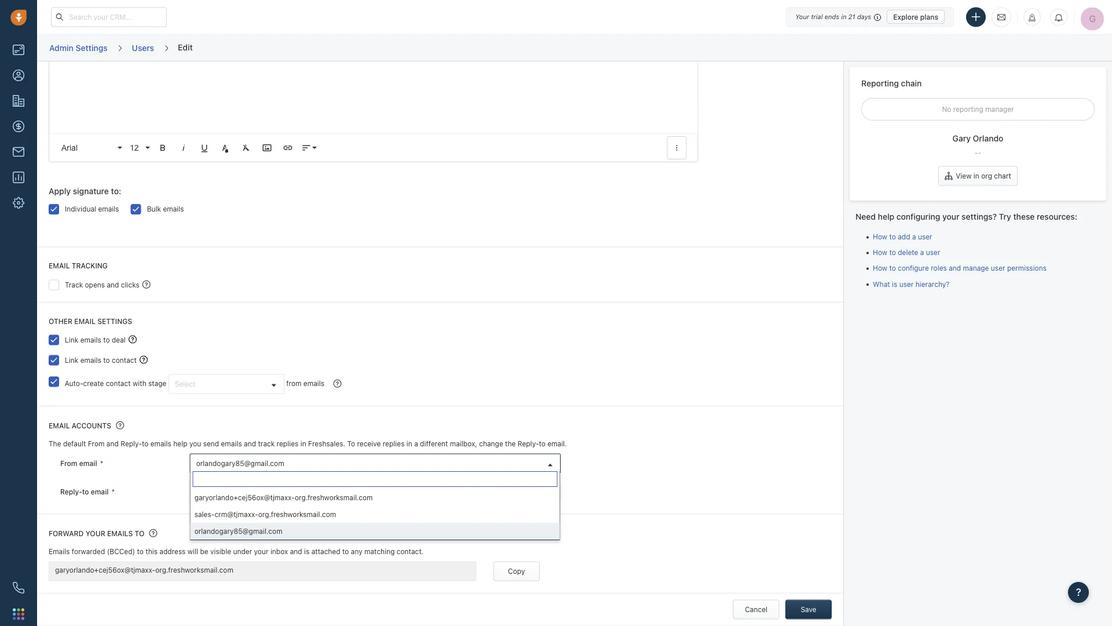 Task type: describe. For each thing, give the bounding box(es) containing it.
tracking
[[72, 262, 108, 270]]

emails right send
[[221, 440, 242, 448]]

matching
[[365, 548, 395, 556]]

0 vertical spatial help
[[879, 212, 895, 221]]

list box containing garyorlando+cej56ox@tjmaxx-org.freshworksmail.com
[[191, 489, 560, 540]]

2 - from the left
[[979, 148, 982, 156]]

save
[[801, 606, 817, 614]]

stage
[[148, 379, 167, 388]]

email for from
[[79, 459, 97, 468]]

to left question circled icon
[[135, 530, 145, 538]]

emails right from
[[304, 379, 325, 388]]

emails down link emails to deal
[[80, 356, 101, 364]]

user right manage
[[992, 264, 1006, 272]]

need help configuring your settings? try these resources:
[[856, 212, 1078, 221]]

you
[[189, 440, 201, 448]]

chain
[[902, 78, 922, 88]]

hierarchy?
[[916, 280, 950, 288]]

and right the inbox
[[290, 548, 302, 556]]

plans
[[921, 13, 939, 21]]

will
[[188, 548, 198, 556]]

ends
[[825, 13, 840, 21]]

link for link emails to contact
[[65, 356, 78, 364]]

be
[[200, 548, 208, 556]]

0 vertical spatial question circled image
[[142, 280, 151, 289]]

email.
[[548, 440, 567, 448]]

1 replies from the left
[[277, 440, 299, 448]]

a for add
[[913, 233, 917, 241]]

what is user hierarchy?
[[874, 280, 950, 288]]

address
[[160, 548, 186, 556]]

(bcced)
[[107, 548, 135, 556]]

and left "track"
[[244, 440, 256, 448]]

click to learn how to link conversations to deals image
[[129, 336, 137, 344]]

admin settings
[[49, 43, 108, 52]]

garyorlando+cej56ox@tjmaxx-org.freshworksmail.com inside option
[[195, 493, 373, 502]]

email tracking
[[49, 262, 108, 270]]

sales-
[[195, 510, 215, 518]]

emails left you
[[151, 440, 171, 448]]

user up roles
[[927, 248, 941, 257]]

2 horizontal spatial question circled image
[[334, 379, 342, 388]]

trial
[[812, 13, 823, 21]]

to left the deal
[[103, 336, 110, 344]]

view in org chart button
[[939, 166, 1018, 186]]

explore
[[894, 13, 919, 21]]

try
[[1000, 212, 1012, 221]]

from email
[[60, 459, 97, 468]]

gary orlando --
[[953, 134, 1004, 156]]

bulk
[[147, 205, 161, 213]]

auto-
[[65, 379, 83, 388]]

users link
[[131, 39, 155, 57]]

change
[[479, 440, 504, 448]]

clicks
[[121, 281, 140, 289]]

manage
[[964, 264, 990, 272]]

individual
[[65, 205, 96, 213]]

how to add a user
[[874, 233, 933, 241]]

opens
[[85, 281, 105, 289]]

emails forwarded (bcced) to this address will be visible under your inbox and is attached to any matching contact.
[[49, 548, 424, 556]]

orlando
[[974, 134, 1004, 143]]

save button
[[786, 600, 832, 620]]

admin
[[49, 43, 74, 52]]

to left delete
[[890, 248, 897, 257]]

explore plans
[[894, 13, 939, 21]]

to left this at the left of page
[[137, 548, 144, 556]]

Search your CRM... text field
[[51, 7, 167, 27]]

select link
[[169, 375, 284, 394]]

1 horizontal spatial from
[[88, 440, 105, 448]]

orlandogary85@gmail.com link
[[191, 454, 561, 473]]

to down link emails to deal
[[103, 356, 110, 364]]

forwarded
[[72, 548, 105, 556]]

sales-crm@tjmaxx-org.freshworksmail.com
[[195, 510, 336, 518]]

send
[[203, 440, 219, 448]]

to left add
[[890, 233, 897, 241]]

in inside button
[[974, 172, 980, 180]]

apply
[[49, 187, 71, 196]]

reporting chain
[[862, 78, 922, 88]]

the default from and reply-to emails help you send emails and track replies in freshsales. to receive replies in a different mailbox, change the reply-to email.
[[49, 440, 567, 448]]

2 vertical spatial email
[[91, 488, 109, 496]]

this
[[146, 548, 158, 556]]

crm@tjmaxx-
[[215, 510, 258, 518]]

inbox
[[271, 548, 288, 556]]

send email image
[[998, 12, 1006, 22]]

the
[[49, 440, 61, 448]]

what is user hierarchy? link
[[874, 280, 950, 288]]

create
[[83, 379, 104, 388]]

select
[[175, 380, 196, 388]]

org
[[982, 172, 993, 180]]

21
[[849, 13, 856, 21]]

individual emails
[[65, 205, 119, 213]]

in left different
[[407, 440, 413, 448]]

gary
[[953, 134, 971, 143]]

2 replies from the left
[[383, 440, 405, 448]]

2 horizontal spatial your
[[943, 212, 960, 221]]

2 horizontal spatial reply-
[[518, 440, 539, 448]]

visible
[[210, 548, 231, 556]]

how for how to configure roles and manage user permissions
[[874, 264, 888, 272]]

no reporting manager
[[943, 105, 1015, 113]]

attached
[[312, 548, 341, 556]]

and right roles
[[950, 264, 962, 272]]

how to delete a user
[[874, 248, 941, 257]]

reporting
[[862, 78, 900, 88]]

in left freshsales. on the left bottom
[[301, 440, 306, 448]]

0 horizontal spatial your
[[86, 530, 105, 538]]



Task type: locate. For each thing, give the bounding box(es) containing it.
any
[[351, 548, 363, 556]]

garyorlando+cej56ox@tjmaxx-
[[196, 488, 297, 496], [195, 493, 295, 502], [55, 566, 156, 574]]

1 horizontal spatial question circled image
[[142, 280, 151, 289]]

permissions
[[1008, 264, 1047, 272]]

users
[[132, 43, 154, 52]]

to
[[890, 233, 897, 241], [890, 248, 897, 257], [890, 264, 897, 272], [103, 336, 110, 344], [103, 356, 110, 364], [142, 440, 149, 448], [539, 440, 546, 448], [82, 488, 89, 496], [135, 530, 145, 538], [137, 548, 144, 556], [343, 548, 349, 556]]

contact left "with"
[[106, 379, 131, 388]]

1 horizontal spatial is
[[893, 280, 898, 288]]

2 link from the top
[[65, 356, 78, 364]]

mailbox,
[[450, 440, 478, 448]]

cancel button
[[734, 600, 780, 620]]

orlandogary85@gmail.com
[[196, 460, 284, 468], [195, 527, 283, 535]]

link
[[65, 336, 78, 344], [65, 356, 78, 364]]

help left you
[[173, 440, 188, 448]]

emails down other email settings
[[80, 336, 101, 344]]

freshsales.
[[308, 440, 346, 448]]

reply- right the default
[[121, 440, 142, 448]]

0 horizontal spatial a
[[415, 440, 418, 448]]

0 vertical spatial contact
[[112, 356, 137, 364]]

2 vertical spatial how
[[874, 264, 888, 272]]

bulk emails
[[147, 205, 184, 213]]

freshworks switcher image
[[13, 608, 24, 620]]

delete
[[899, 248, 919, 257]]

in left the 21 on the top right of page
[[842, 13, 847, 21]]

0 vertical spatial from
[[88, 440, 105, 448]]

1 how from the top
[[874, 233, 888, 241]]

how down "how to add a user"
[[874, 248, 888, 257]]

link down other
[[65, 336, 78, 344]]

question circled image right clicks
[[142, 280, 151, 289]]

accounts
[[72, 422, 111, 430]]

link up auto-
[[65, 356, 78, 364]]

from down the default
[[60, 459, 77, 468]]

0 horizontal spatial from
[[60, 459, 77, 468]]

how to configure roles and manage user permissions link
[[874, 264, 1047, 272]]

question circled image right accounts at bottom left
[[116, 421, 124, 430]]

track opens and clicks
[[65, 281, 140, 289]]

a right add
[[913, 233, 917, 241]]

from down accounts at bottom left
[[88, 440, 105, 448]]

garyorlando+cej56ox@tjmaxx-org.freshworksmail.com option
[[191, 489, 560, 506]]

help right need
[[879, 212, 895, 221]]

emails right the bulk
[[163, 205, 184, 213]]

a
[[913, 233, 917, 241], [921, 248, 925, 257], [415, 440, 418, 448]]

cancel
[[746, 606, 768, 614]]

1 horizontal spatial reply-
[[121, 440, 142, 448]]

from
[[286, 379, 302, 388]]

emails down the to:
[[98, 205, 119, 213]]

copy button
[[494, 562, 540, 581]]

1 vertical spatial how
[[874, 248, 888, 257]]

in left org at the right of the page
[[974, 172, 980, 180]]

garyorlando+cej56ox@tjmaxx-org.freshworksmail.com
[[196, 488, 375, 496], [195, 493, 373, 502], [55, 566, 233, 574]]

0 vertical spatial how
[[874, 233, 888, 241]]

how to delete a user link
[[874, 248, 941, 257]]

your left the inbox
[[254, 548, 269, 556]]

0 horizontal spatial replies
[[277, 440, 299, 448]]

to left any
[[343, 548, 349, 556]]

2 horizontal spatial a
[[921, 248, 925, 257]]

chart
[[995, 172, 1012, 180]]

need
[[856, 212, 876, 221]]

1 vertical spatial help
[[173, 440, 188, 448]]

1 vertical spatial question circled image
[[334, 379, 342, 388]]

1 link from the top
[[65, 336, 78, 344]]

is right what
[[893, 280, 898, 288]]

email for other
[[74, 317, 96, 325]]

how for how to delete a user
[[874, 248, 888, 257]]

1 vertical spatial a
[[921, 248, 925, 257]]

user down configure
[[900, 280, 914, 288]]

is
[[893, 280, 898, 288], [304, 548, 310, 556]]

emails
[[49, 548, 70, 556]]

deal
[[112, 336, 126, 344]]

sales-crm@tjmaxx-org.freshworksmail.com option
[[191, 506, 560, 523]]

how
[[874, 233, 888, 241], [874, 248, 888, 257], [874, 264, 888, 272]]

and
[[950, 264, 962, 272], [107, 281, 119, 289], [107, 440, 119, 448], [244, 440, 256, 448], [290, 548, 302, 556]]

your up forwarded
[[86, 530, 105, 538]]

1 horizontal spatial help
[[879, 212, 895, 221]]

0 vertical spatial link
[[65, 336, 78, 344]]

your trial ends in 21 days
[[796, 13, 872, 21]]

0 horizontal spatial question circled image
[[116, 421, 124, 430]]

garyorlando+cej56ox@tjmaxx-org.freshworksmail.com link
[[191, 483, 561, 501]]

email up track
[[49, 262, 70, 270]]

to:
[[111, 187, 121, 196]]

-
[[975, 148, 979, 156], [979, 148, 982, 156]]

track
[[258, 440, 275, 448]]

view
[[957, 172, 972, 180]]

reply- right the
[[518, 440, 539, 448]]

1 - from the left
[[975, 148, 979, 156]]

is left attached
[[304, 548, 310, 556]]

in
[[842, 13, 847, 21], [974, 172, 980, 180], [301, 440, 306, 448], [407, 440, 413, 448]]

0 vertical spatial a
[[913, 233, 917, 241]]

settings?
[[962, 212, 998, 221]]

what
[[874, 280, 891, 288]]

1 horizontal spatial replies
[[383, 440, 405, 448]]

1 vertical spatial email
[[79, 459, 97, 468]]

2 vertical spatial your
[[254, 548, 269, 556]]

emails up (bcced)
[[107, 530, 133, 538]]

None text field
[[193, 471, 558, 487]]

how left add
[[874, 233, 888, 241]]

roles
[[932, 264, 948, 272]]

email up the the on the bottom of the page
[[49, 422, 70, 430]]

1 vertical spatial orlandogary85@gmail.com
[[195, 527, 283, 535]]

click to learn how to link emails to contacts image
[[140, 356, 148, 364]]

1 horizontal spatial a
[[913, 233, 917, 241]]

0 vertical spatial email
[[49, 262, 70, 270]]

0 vertical spatial email
[[74, 317, 96, 325]]

email for email tracking
[[49, 262, 70, 270]]

email down the default
[[79, 459, 97, 468]]

link emails to deal
[[65, 336, 126, 344]]

user right add
[[919, 233, 933, 241]]

1 horizontal spatial your
[[254, 548, 269, 556]]

to left email.
[[539, 440, 546, 448]]

1 email from the top
[[49, 262, 70, 270]]

other
[[49, 317, 73, 325]]

track
[[65, 281, 83, 289]]

different
[[420, 440, 448, 448]]

0 vertical spatial your
[[943, 212, 960, 221]]

other email settings
[[49, 317, 132, 325]]

question circled image
[[142, 280, 151, 289], [334, 379, 342, 388], [116, 421, 124, 430]]

orlandogary85@gmail.com inside option
[[195, 527, 283, 535]]

link emails to contact
[[65, 356, 137, 364]]

a for delete
[[921, 248, 925, 257]]

2 how from the top
[[874, 248, 888, 257]]

copy
[[508, 568, 525, 576]]

replies right "track"
[[277, 440, 299, 448]]

contact left click to learn how to link emails to contacts icon
[[112, 356, 137, 364]]

orlandogary85@gmail.com option
[[191, 523, 560, 540]]

3 how from the top
[[874, 264, 888, 272]]

with
[[133, 379, 146, 388]]

what's new image
[[1029, 14, 1037, 22]]

and left clicks
[[107, 281, 119, 289]]

configure
[[899, 264, 930, 272]]

0 horizontal spatial reply-
[[60, 488, 82, 496]]

phone element
[[7, 576, 30, 599]]

2 email from the top
[[49, 422, 70, 430]]

email for email accounts
[[49, 422, 70, 430]]

settings
[[76, 43, 108, 52]]

orlandogary85@gmail.com down "track"
[[196, 460, 284, 468]]

list box
[[191, 489, 560, 540]]

1 vertical spatial is
[[304, 548, 310, 556]]

receive
[[357, 440, 381, 448]]

from
[[88, 440, 105, 448], [60, 459, 77, 468]]

your left settings?
[[943, 212, 960, 221]]

0 vertical spatial is
[[893, 280, 898, 288]]

0 vertical spatial orlandogary85@gmail.com
[[196, 460, 284, 468]]

orlandogary85@gmail.com down 'crm@tjmaxx-'
[[195, 527, 283, 535]]

1 vertical spatial contact
[[106, 379, 131, 388]]

email up link emails to deal
[[74, 317, 96, 325]]

how to add a user link
[[874, 233, 933, 241]]

1 vertical spatial link
[[65, 356, 78, 364]]

admin settings link
[[49, 39, 108, 57]]

question circled image
[[149, 529, 157, 538]]

phone image
[[13, 582, 24, 594]]

0 horizontal spatial is
[[304, 548, 310, 556]]

to up what
[[890, 264, 897, 272]]

to left you
[[142, 440, 149, 448]]

garyorlando+cej56ox@tjmaxx- inside option
[[195, 493, 295, 502]]

email
[[74, 317, 96, 325], [79, 459, 97, 468], [91, 488, 109, 496]]

configuring
[[897, 212, 941, 221]]

1 vertical spatial your
[[86, 530, 105, 538]]

replies right receive
[[383, 440, 405, 448]]

replies
[[277, 440, 299, 448], [383, 440, 405, 448]]

2 vertical spatial question circled image
[[116, 421, 124, 430]]

1 vertical spatial email
[[49, 422, 70, 430]]

user
[[919, 233, 933, 241], [927, 248, 941, 257], [992, 264, 1006, 272], [900, 280, 914, 288]]

contact.
[[397, 548, 424, 556]]

days
[[858, 13, 872, 21]]

1 vertical spatial from
[[60, 459, 77, 468]]

apply signature to:
[[49, 187, 121, 196]]

reply- down from email
[[60, 488, 82, 496]]

2 vertical spatial a
[[415, 440, 418, 448]]

a right delete
[[921, 248, 925, 257]]

link for link emails to deal
[[65, 336, 78, 344]]

a left different
[[415, 440, 418, 448]]

to down from email
[[82, 488, 89, 496]]

settings
[[98, 317, 132, 325]]

question circled image right "from emails"
[[334, 379, 342, 388]]

from emails
[[286, 379, 325, 388]]

email down from email
[[91, 488, 109, 496]]

email accounts
[[49, 422, 111, 430]]

how for how to add a user
[[874, 233, 888, 241]]

forward
[[49, 530, 84, 538]]

how to configure roles and manage user permissions
[[874, 264, 1047, 272]]

how up what
[[874, 264, 888, 272]]

these
[[1014, 212, 1035, 221]]

default
[[63, 440, 86, 448]]

under
[[233, 548, 252, 556]]

emails
[[98, 205, 119, 213], [163, 205, 184, 213], [80, 336, 101, 344], [80, 356, 101, 364], [304, 379, 325, 388], [151, 440, 171, 448], [221, 440, 242, 448], [107, 530, 133, 538]]

the
[[506, 440, 516, 448]]

0 horizontal spatial help
[[173, 440, 188, 448]]

and down accounts at bottom left
[[107, 440, 119, 448]]

add
[[899, 233, 911, 241]]



Task type: vqa. For each thing, say whether or not it's contained in the screenshot.
any
yes



